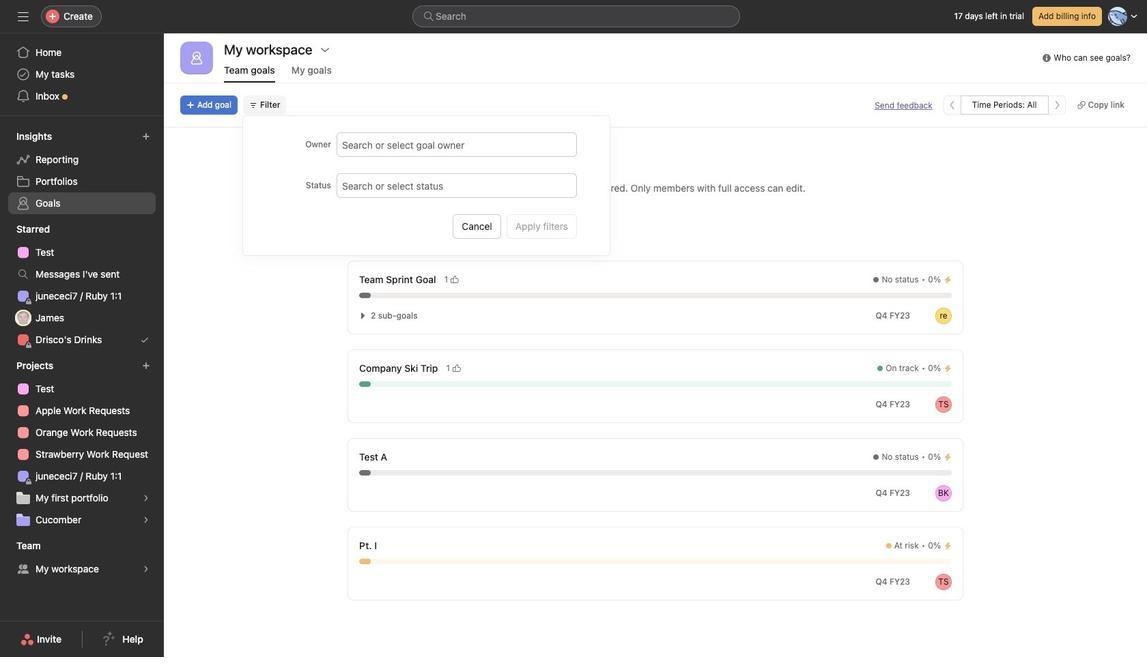 Task type: describe. For each thing, give the bounding box(es) containing it.
see details, cucomber image
[[142, 516, 150, 525]]

toggle owner popover image
[[936, 574, 952, 591]]

2 toggle owner popover image from the top
[[936, 397, 952, 413]]

show options image
[[320, 44, 330, 55]]

teams element
[[0, 534, 164, 583]]

see details, my first portfolio image
[[142, 495, 150, 503]]

global element
[[0, 33, 164, 115]]

1 toggle owner popover image from the top
[[936, 308, 952, 324]]

starred element
[[0, 217, 164, 354]]

insights element
[[0, 124, 164, 217]]

3 toggle owner popover image from the top
[[936, 486, 952, 502]]

Mission title text field
[[340, 139, 408, 170]]



Task type: vqa. For each thing, say whether or not it's contained in the screenshot.
Show options Icon on the left top of page
yes



Task type: locate. For each thing, give the bounding box(es) containing it.
copy link image
[[1078, 101, 1086, 109]]

1 like. click to like this task image
[[453, 365, 461, 373]]

0 vertical spatial toggle owner popover image
[[936, 308, 952, 324]]

Search or select status text field
[[342, 178, 570, 194]]

new project or portfolio image
[[142, 362, 150, 370]]

hide sidebar image
[[18, 11, 29, 22]]

toggle owner popover image
[[936, 308, 952, 324], [936, 397, 952, 413], [936, 486, 952, 502]]

Search or select goal owner text field
[[342, 137, 570, 153]]

list box
[[413, 5, 740, 27]]

1 like. click to like this task image
[[451, 276, 459, 284]]

2 vertical spatial toggle owner popover image
[[936, 486, 952, 502]]

see details, my workspace image
[[142, 566, 150, 574]]

new insights image
[[142, 133, 150, 141]]

projects element
[[0, 354, 164, 534]]

1 vertical spatial toggle owner popover image
[[936, 397, 952, 413]]



